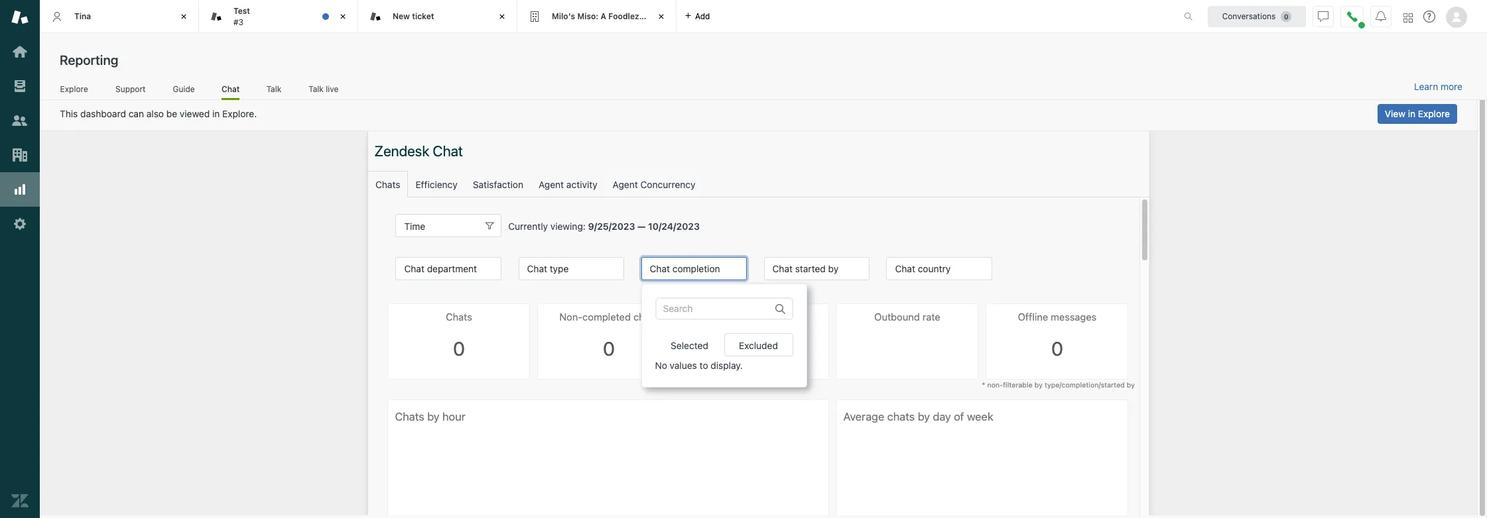 Task type: describe. For each thing, give the bounding box(es) containing it.
close image for tina
[[177, 10, 190, 23]]

milo's miso: a foodlez subsidiary
[[552, 11, 683, 21]]

guide link
[[173, 84, 195, 98]]

milo's miso: a foodlez subsidiary tab
[[518, 0, 683, 33]]

conversations
[[1223, 11, 1276, 21]]

talk link
[[266, 84, 282, 98]]

live
[[326, 84, 339, 94]]

add
[[695, 11, 710, 21]]

reporting
[[60, 52, 118, 68]]

chat
[[222, 84, 240, 94]]

learn more link
[[1415, 81, 1463, 93]]

tab containing test
[[199, 0, 358, 33]]

explore inside button
[[1418, 108, 1450, 119]]

view in explore button
[[1378, 104, 1458, 124]]

talk live
[[309, 84, 339, 94]]

close image
[[336, 10, 350, 23]]

support link
[[115, 84, 146, 98]]

talk live link
[[308, 84, 339, 98]]

also
[[146, 108, 164, 119]]

new ticket
[[393, 11, 434, 21]]

tina
[[74, 11, 91, 21]]

customers image
[[11, 112, 29, 129]]

get help image
[[1424, 11, 1436, 23]]

notifications image
[[1376, 11, 1387, 22]]

test
[[234, 6, 250, 16]]

1 in from the left
[[212, 108, 220, 119]]

views image
[[11, 78, 29, 95]]

subsidiary
[[641, 11, 683, 21]]

explore.
[[222, 108, 257, 119]]

0 vertical spatial explore
[[60, 84, 88, 94]]

new
[[393, 11, 410, 21]]

zendesk support image
[[11, 9, 29, 26]]

can
[[129, 108, 144, 119]]

learn
[[1415, 81, 1439, 92]]

zendesk image
[[11, 493, 29, 510]]

dashboard
[[80, 108, 126, 119]]



Task type: locate. For each thing, give the bounding box(es) containing it.
0 horizontal spatial talk
[[267, 84, 281, 94]]

explore down learn more link
[[1418, 108, 1450, 119]]

conversations button
[[1208, 6, 1306, 27]]

1 horizontal spatial explore
[[1418, 108, 1450, 119]]

talk for talk live
[[309, 84, 324, 94]]

close image inside tina tab
[[177, 10, 190, 23]]

0 horizontal spatial close image
[[177, 10, 190, 23]]

0 horizontal spatial explore
[[60, 84, 88, 94]]

admin image
[[11, 216, 29, 233]]

support
[[115, 84, 146, 94]]

view
[[1385, 108, 1406, 119]]

this
[[60, 108, 78, 119]]

organizations image
[[11, 147, 29, 164]]

close image left add popup button
[[655, 10, 668, 23]]

2 close image from the left
[[496, 10, 509, 23]]

1 horizontal spatial in
[[1408, 108, 1416, 119]]

close image inside new ticket tab
[[496, 10, 509, 23]]

explore up this
[[60, 84, 88, 94]]

0 horizontal spatial in
[[212, 108, 220, 119]]

explore link
[[60, 84, 88, 98]]

1 horizontal spatial talk
[[309, 84, 324, 94]]

close image left milo's
[[496, 10, 509, 23]]

a
[[601, 11, 606, 21]]

get started image
[[11, 43, 29, 60]]

close image inside milo's miso: a foodlez subsidiary tab
[[655, 10, 668, 23]]

be
[[166, 108, 177, 119]]

1 vertical spatial explore
[[1418, 108, 1450, 119]]

talk
[[267, 84, 281, 94], [309, 84, 324, 94]]

close image for new ticket
[[496, 10, 509, 23]]

explore
[[60, 84, 88, 94], [1418, 108, 1450, 119]]

main element
[[0, 0, 40, 519]]

talk for talk
[[267, 84, 281, 94]]

viewed
[[180, 108, 210, 119]]

miso:
[[577, 11, 599, 21]]

test #3
[[234, 6, 250, 27]]

2 in from the left
[[1408, 108, 1416, 119]]

button displays agent's chat status as invisible. image
[[1318, 11, 1329, 22]]

reporting image
[[11, 181, 29, 198]]

3 close image from the left
[[655, 10, 668, 23]]

ticket
[[412, 11, 434, 21]]

this dashboard can also be viewed in explore.
[[60, 108, 257, 119]]

#3
[[234, 17, 244, 27]]

2 talk from the left
[[309, 84, 324, 94]]

new ticket tab
[[358, 0, 518, 33]]

close image left #3
[[177, 10, 190, 23]]

tina tab
[[40, 0, 199, 33]]

view in explore
[[1385, 108, 1450, 119]]

tabs tab list
[[40, 0, 1170, 33]]

more
[[1441, 81, 1463, 92]]

1 close image from the left
[[177, 10, 190, 23]]

milo's
[[552, 11, 575, 21]]

in right viewed on the left top of page
[[212, 108, 220, 119]]

close image
[[177, 10, 190, 23], [496, 10, 509, 23], [655, 10, 668, 23]]

1 horizontal spatial close image
[[496, 10, 509, 23]]

1 talk from the left
[[267, 84, 281, 94]]

foodlez
[[609, 11, 639, 21]]

talk left live
[[309, 84, 324, 94]]

chat link
[[222, 84, 240, 100]]

zendesk products image
[[1404, 13, 1413, 22]]

guide
[[173, 84, 195, 94]]

in right view
[[1408, 108, 1416, 119]]

add button
[[677, 0, 718, 33]]

in inside button
[[1408, 108, 1416, 119]]

tab
[[199, 0, 358, 33]]

close image for milo's miso: a foodlez subsidiary
[[655, 10, 668, 23]]

talk inside 'link'
[[309, 84, 324, 94]]

learn more
[[1415, 81, 1463, 92]]

2 horizontal spatial close image
[[655, 10, 668, 23]]

in
[[212, 108, 220, 119], [1408, 108, 1416, 119]]

talk right chat
[[267, 84, 281, 94]]



Task type: vqa. For each thing, say whether or not it's contained in the screenshot.
Support
yes



